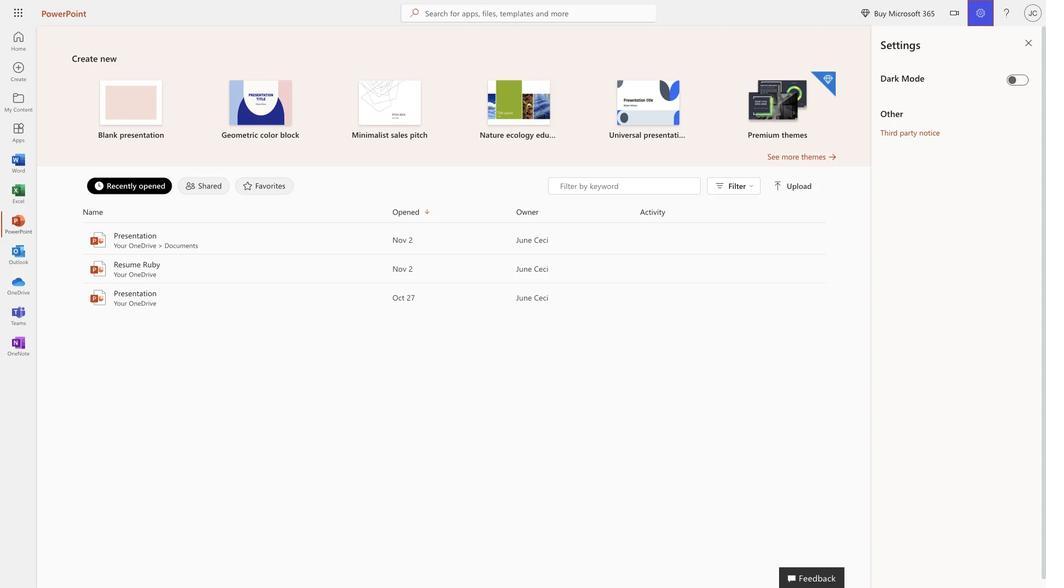 Task type: describe. For each thing, give the bounding box(es) containing it.
geometric color block
[[222, 130, 299, 140]]

see more themes
[[768, 151, 826, 162]]

2 for resume ruby
[[409, 264, 413, 274]]

nov 2 for resume ruby
[[393, 264, 413, 274]]

activity, column 4 of 4 column header
[[640, 206, 826, 218]]

 button
[[942, 0, 968, 28]]

oct
[[393, 293, 405, 303]]

create new main content
[[37, 26, 872, 313]]

home image
[[13, 36, 24, 47]]

nov 2 for presentation
[[393, 235, 413, 245]]

themes inside list
[[782, 130, 808, 140]]

 upload
[[774, 181, 812, 191]]

name presentation cell for nov 2
[[83, 230, 393, 250]]

filter 
[[729, 181, 754, 191]]

create
[[72, 52, 98, 64]]

favorites element
[[235, 177, 294, 195]]

none search field inside powerpoint banner
[[401, 4, 656, 22]]

universal
[[609, 130, 642, 140]]

create image
[[13, 66, 24, 77]]

teams image
[[13, 311, 24, 321]]

blank
[[98, 130, 118, 140]]

other element
[[881, 107, 1033, 119]]

name resume ruby cell
[[83, 259, 393, 279]]

minimalist sales pitch
[[352, 130, 428, 140]]

opened button
[[393, 206, 516, 218]]

third party notice
[[881, 127, 940, 137]]

dark mode element
[[881, 72, 1003, 84]]


[[774, 182, 783, 190]]

see more themes button
[[768, 151, 837, 162]]

>
[[158, 241, 163, 250]]

shared tab
[[175, 177, 232, 195]]

Filter by keyword text field
[[559, 181, 695, 192]]

minimalist sales pitch element
[[332, 80, 448, 140]]

presentation for blank presentation
[[120, 130, 164, 140]]

my content image
[[13, 97, 24, 108]]

settings
[[881, 37, 921, 51]]

universal presentation element
[[590, 80, 707, 140]]

owner button
[[516, 206, 640, 218]]

activity
[[640, 207, 665, 217]]

premium
[[748, 130, 780, 140]]

june ceci for resume ruby your onedrive
[[516, 264, 549, 274]]

ceci for presentation your onedrive
[[534, 293, 549, 303]]

favorites
[[255, 181, 286, 191]]

dark
[[881, 72, 899, 84]]

powerpoint image for oct 27
[[89, 289, 107, 307]]

universal presentation
[[609, 130, 688, 140]]

new
[[100, 52, 117, 64]]

your for oct 27
[[114, 299, 127, 308]]

premium themes element
[[720, 72, 836, 140]]

ruby
[[143, 259, 160, 269]]

2 settings region from the left
[[872, 26, 1046, 588]]

color
[[260, 130, 278, 140]]

recently opened tab
[[84, 177, 175, 195]]

universal presentation image
[[617, 80, 679, 125]]

365
[[923, 8, 935, 18]]

themes inside button
[[801, 151, 826, 162]]

presentation for oct 27
[[114, 288, 157, 298]]

dark mode
[[881, 72, 925, 84]]

presentation your onedrive > documents
[[114, 230, 198, 250]]

favorites tab
[[232, 177, 296, 195]]

presentation for universal presentation
[[644, 130, 688, 140]]

june for resume ruby your onedrive
[[516, 264, 532, 274]]

powerpoint banner
[[0, 0, 1046, 28]]

0 vertical spatial powerpoint image
[[13, 219, 24, 230]]

party
[[900, 127, 917, 137]]

third party notice link
[[881, 127, 940, 137]]

june ceci for presentation your onedrive > documents
[[516, 235, 549, 245]]

recently
[[107, 181, 137, 191]]



Task type: locate. For each thing, give the bounding box(es) containing it.
june for presentation your onedrive > documents
[[516, 235, 532, 245]]

1 vertical spatial june
[[516, 264, 532, 274]]

row
[[83, 206, 826, 223]]

nov 2 down opened
[[393, 235, 413, 245]]

onedrive down ruby
[[129, 270, 156, 279]]

june
[[516, 235, 532, 245], [516, 264, 532, 274], [516, 293, 532, 303]]

0 horizontal spatial powerpoint image
[[13, 219, 24, 230]]

name
[[83, 207, 103, 217]]

premium templates diamond image
[[811, 72, 836, 97]]

0 vertical spatial june ceci
[[516, 235, 549, 245]]

presentation
[[114, 230, 157, 241], [114, 288, 157, 298]]

june for presentation your onedrive
[[516, 293, 532, 303]]

themes up see more themes
[[782, 130, 808, 140]]

powerpoint
[[41, 7, 86, 19]]

ceci for resume ruby your onedrive
[[534, 264, 549, 274]]

name presentation cell
[[83, 230, 393, 250], [83, 288, 393, 308]]

presentation down the resume ruby your onedrive at the top of the page
[[114, 288, 157, 298]]

list
[[72, 71, 837, 151]]

navigation
[[0, 26, 37, 362]]

1 vertical spatial june ceci
[[516, 264, 549, 274]]

excel image
[[13, 189, 24, 199]]

tab list
[[84, 177, 548, 195]]

resume ruby your onedrive
[[114, 259, 160, 279]]

list containing blank presentation
[[72, 71, 837, 151]]

nov down opened
[[393, 235, 407, 245]]

2 your from the top
[[114, 270, 127, 279]]

nature ecology education photo presentation element
[[461, 80, 577, 140]]

2 powerpoint image from the top
[[89, 289, 107, 307]]

your inside the resume ruby your onedrive
[[114, 270, 127, 279]]

2 2 from the top
[[409, 264, 413, 274]]

1 vertical spatial name presentation cell
[[83, 288, 393, 308]]

powerpoint image
[[89, 231, 107, 249], [89, 289, 107, 307]]

your inside presentation your onedrive > documents
[[114, 241, 127, 250]]

ceci for presentation your onedrive > documents
[[534, 235, 549, 245]]

2 nov from the top
[[393, 264, 407, 274]]

powerpoint image
[[13, 219, 24, 230], [89, 260, 107, 278]]

row inside create new main content
[[83, 206, 826, 223]]

2 presentation from the left
[[644, 130, 688, 140]]

your
[[114, 241, 127, 250], [114, 270, 127, 279], [114, 299, 127, 308]]

geometric color block element
[[202, 80, 319, 140]]

recently opened
[[107, 181, 166, 191]]

word image
[[13, 158, 24, 169]]

1 vertical spatial themes
[[801, 151, 826, 162]]

your down resume
[[114, 270, 127, 279]]

block
[[280, 130, 299, 140]]

0 vertical spatial onedrive
[[129, 241, 156, 250]]

1 june ceci from the top
[[516, 235, 549, 245]]

1 vertical spatial ceci
[[534, 264, 549, 274]]

1 vertical spatial presentation
[[114, 288, 157, 298]]

1 vertical spatial nov 2
[[393, 264, 413, 274]]

feedback
[[799, 572, 836, 584]]

2 vertical spatial ceci
[[534, 293, 549, 303]]

1 vertical spatial your
[[114, 270, 127, 279]]

third
[[881, 127, 898, 137]]

shared element
[[178, 177, 230, 195]]

create new
[[72, 52, 117, 64]]

nov up oct
[[393, 264, 407, 274]]

1 onedrive from the top
[[129, 241, 156, 250]]

onedrive for nov 2
[[129, 241, 156, 250]]

powerpoint image down name
[[89, 231, 107, 249]]

documents
[[165, 241, 198, 250]]

powerpoint image left resume
[[89, 260, 107, 278]]

2 nov 2 from the top
[[393, 264, 413, 274]]

1 your from the top
[[114, 241, 127, 250]]

outlook image
[[13, 250, 24, 260]]

0 vertical spatial your
[[114, 241, 127, 250]]

list inside create new main content
[[72, 71, 837, 151]]

1 2 from the top
[[409, 235, 413, 245]]

onedrive left >
[[129, 241, 156, 250]]

more
[[782, 151, 799, 162]]

other
[[881, 107, 903, 119]]

onedrive
[[129, 241, 156, 250], [129, 270, 156, 279], [129, 299, 156, 308]]

june ceci for presentation your onedrive
[[516, 293, 549, 303]]

2 vertical spatial june ceci
[[516, 293, 549, 303]]

sales
[[391, 130, 408, 140]]

3 onedrive from the top
[[129, 299, 156, 308]]

3 june ceci from the top
[[516, 293, 549, 303]]

1 ceci from the top
[[534, 235, 549, 245]]

1 vertical spatial 2
[[409, 264, 413, 274]]

opened
[[139, 181, 166, 191]]

geometric color block image
[[229, 80, 292, 125]]

0 vertical spatial 2
[[409, 235, 413, 245]]

displaying 3 out of 6 files. status
[[548, 177, 814, 195]]

2 down opened
[[409, 235, 413, 245]]

2 ceci from the top
[[534, 264, 549, 274]]

2 onedrive from the top
[[129, 270, 156, 279]]

tab list inside create new main content
[[84, 177, 548, 195]]

jc button
[[1020, 0, 1046, 26]]

27
[[407, 293, 415, 303]]

themes
[[782, 130, 808, 140], [801, 151, 826, 162]]

 buy microsoft 365
[[861, 8, 935, 18]]

1 nov from the top
[[393, 235, 407, 245]]

feedback button
[[779, 568, 845, 588]]

name presentation cell down name resume ruby cell on the left
[[83, 288, 393, 308]]

minimalist
[[352, 130, 389, 140]]

buy
[[874, 8, 887, 18]]

1 nov 2 from the top
[[393, 235, 413, 245]]


[[749, 184, 754, 188]]

presentation
[[120, 130, 164, 140], [644, 130, 688, 140]]

name presentation cell for oct 27
[[83, 288, 393, 308]]

oct 27
[[393, 293, 415, 303]]

jc
[[1029, 9, 1038, 17]]

presentation your onedrive
[[114, 288, 157, 308]]

2 vertical spatial your
[[114, 299, 127, 308]]

apps image
[[13, 128, 24, 138]]

onenote image
[[13, 341, 24, 352]]

premium themes
[[748, 130, 808, 140]]

mode
[[902, 72, 925, 84]]

blank presentation element
[[73, 80, 189, 140]]

resume
[[114, 259, 141, 269]]

geometric
[[222, 130, 258, 140]]

1 june from the top
[[516, 235, 532, 245]]

your inside 'presentation your onedrive'
[[114, 299, 127, 308]]

presentation right blank
[[120, 130, 164, 140]]

1 presentation from the top
[[114, 230, 157, 241]]

onedrive down the resume ruby your onedrive at the top of the page
[[129, 299, 156, 308]]

0 vertical spatial themes
[[782, 130, 808, 140]]

1 horizontal spatial powerpoint image
[[89, 260, 107, 278]]

2 up 27
[[409, 264, 413, 274]]

0 vertical spatial nov
[[393, 235, 407, 245]]

blank presentation
[[98, 130, 164, 140]]

3 ceci from the top
[[534, 293, 549, 303]]

presentation down universal presentation image
[[644, 130, 688, 140]]

nov for resume ruby
[[393, 264, 407, 274]]

see
[[768, 151, 780, 162]]

2 for presentation
[[409, 235, 413, 245]]

onedrive for oct 27
[[129, 299, 156, 308]]

filter
[[729, 181, 746, 191]]

nature ecology education photo presentation image
[[488, 80, 550, 125]]

name button
[[83, 206, 393, 218]]

row containing name
[[83, 206, 826, 223]]

presentation inside 'element'
[[120, 130, 164, 140]]

Search box. Suggestions appear as you type. search field
[[425, 4, 656, 22]]

opened
[[393, 207, 420, 217]]

1 settings region from the left
[[839, 26, 1046, 588]]

powerpoint image inside name resume ruby cell
[[89, 260, 107, 278]]

upload
[[787, 181, 812, 191]]

onedrive image
[[13, 280, 24, 291]]

themes right the more
[[801, 151, 826, 162]]

presentation for nov 2
[[114, 230, 157, 241]]

0 vertical spatial presentation
[[114, 230, 157, 241]]

0 vertical spatial june
[[516, 235, 532, 245]]

powerpoint image left 'presentation your onedrive'
[[89, 289, 107, 307]]

1 presentation from the left
[[120, 130, 164, 140]]

onedrive inside 'presentation your onedrive'
[[129, 299, 156, 308]]

nov
[[393, 235, 407, 245], [393, 264, 407, 274]]

1 powerpoint image from the top
[[89, 231, 107, 249]]

0 vertical spatial ceci
[[534, 235, 549, 245]]

1 vertical spatial powerpoint image
[[89, 260, 107, 278]]

june ceci
[[516, 235, 549, 245], [516, 264, 549, 274], [516, 293, 549, 303]]

settings region
[[839, 26, 1046, 588], [872, 26, 1046, 588]]

1 vertical spatial powerpoint image
[[89, 289, 107, 307]]

your for nov 2
[[114, 241, 127, 250]]

onedrive inside the resume ruby your onedrive
[[129, 270, 156, 279]]

your down the resume ruby your onedrive at the top of the page
[[114, 299, 127, 308]]

presentation up resume
[[114, 230, 157, 241]]

name presentation cell down 'name' 'button'
[[83, 230, 393, 250]]

2 name presentation cell from the top
[[83, 288, 393, 308]]

1 horizontal spatial presentation
[[644, 130, 688, 140]]

presentation inside presentation your onedrive > documents
[[114, 230, 157, 241]]

3 your from the top
[[114, 299, 127, 308]]

2 june from the top
[[516, 264, 532, 274]]

recently opened element
[[87, 177, 173, 195]]

0 vertical spatial name presentation cell
[[83, 230, 393, 250]]

2 vertical spatial june
[[516, 293, 532, 303]]

2
[[409, 235, 413, 245], [409, 264, 413, 274]]


[[861, 9, 870, 17]]

nov 2 up oct 27
[[393, 264, 413, 274]]

0 vertical spatial powerpoint image
[[89, 231, 107, 249]]

0 vertical spatial nov 2
[[393, 235, 413, 245]]

3 june from the top
[[516, 293, 532, 303]]

2 june ceci from the top
[[516, 264, 549, 274]]

1 vertical spatial onedrive
[[129, 270, 156, 279]]

powerpoint image for nov 2
[[89, 231, 107, 249]]

microsoft
[[889, 8, 921, 18]]

your up resume
[[114, 241, 127, 250]]

premium themes image
[[747, 80, 809, 124]]

pitch
[[410, 130, 428, 140]]

shared
[[198, 181, 222, 191]]

minimalist sales pitch image
[[359, 80, 421, 125]]

1 name presentation cell from the top
[[83, 230, 393, 250]]

nov 2
[[393, 235, 413, 245], [393, 264, 413, 274]]

notice
[[919, 127, 940, 137]]

1 vertical spatial nov
[[393, 264, 407, 274]]

tab list containing recently opened
[[84, 177, 548, 195]]

2 vertical spatial onedrive
[[129, 299, 156, 308]]

0 horizontal spatial presentation
[[120, 130, 164, 140]]

None search field
[[401, 4, 656, 22]]

ceci
[[534, 235, 549, 245], [534, 264, 549, 274], [534, 293, 549, 303]]

nov for presentation
[[393, 235, 407, 245]]


[[950, 9, 959, 17]]

powerpoint image up the outlook icon
[[13, 219, 24, 230]]

onedrive inside presentation your onedrive > documents
[[129, 241, 156, 250]]

owner
[[516, 207, 539, 217]]

2 presentation from the top
[[114, 288, 157, 298]]



Task type: vqa. For each thing, say whether or not it's contained in the screenshot.
the topmost OneDrive
yes



